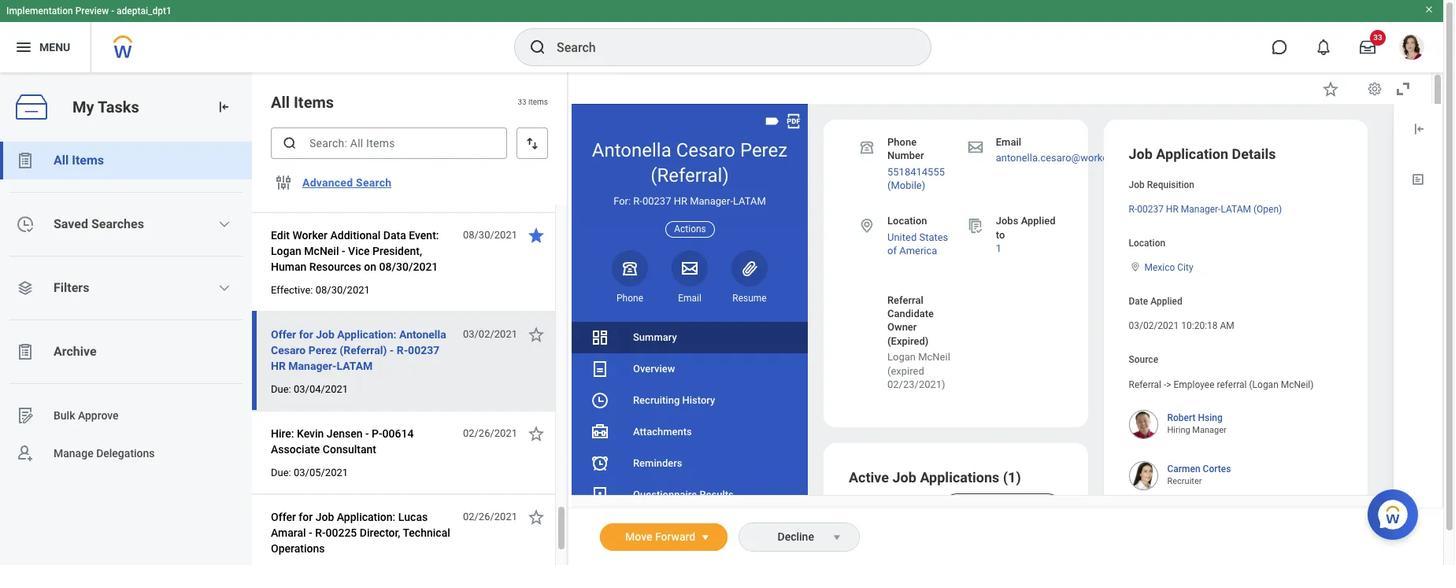 Task type: locate. For each thing, give the bounding box(es) containing it.
0 horizontal spatial perez
[[309, 344, 337, 357]]

offer for job application: lucas amaral ‎- r-00225 director, technical operations button
[[271, 508, 455, 559]]

mcneil down worker
[[304, 245, 339, 258]]

perez inside offer for job application: antonella cesaro perez (referral) ‎- r-00237 hr manager-latam
[[309, 344, 337, 357]]

location for location
[[1129, 238, 1166, 249]]

perez
[[740, 139, 788, 161], [309, 344, 337, 357]]

33 inside "button"
[[1374, 33, 1383, 42]]

for for cesaro
[[299, 328, 313, 341]]

perspective image
[[16, 279, 35, 298]]

manager- inside navigation pane region
[[690, 196, 733, 207]]

0 horizontal spatial location
[[888, 215, 928, 227]]

2 clipboard image from the top
[[16, 343, 35, 362]]

1 horizontal spatial all
[[271, 93, 290, 112]]

phone for phone number 5518414555 (mobile)
[[888, 136, 917, 148]]

logan
[[271, 245, 302, 258], [888, 352, 916, 363]]

for inside offer for job application: lucas amaral ‎- r-00225 director, technical operations
[[299, 511, 313, 524]]

2 offer from the top
[[271, 511, 296, 524]]

1 horizontal spatial ‎-
[[390, 344, 394, 357]]

0 horizontal spatial 00237
[[408, 344, 440, 357]]

hr up due: 03/04/2021
[[271, 360, 286, 373]]

2 chevron down image from the top
[[218, 282, 231, 295]]

email right mail image
[[996, 136, 1022, 148]]

1 vertical spatial ‎-
[[309, 527, 313, 540]]

all up search icon
[[271, 93, 290, 112]]

1 vertical spatial applied
[[1151, 296, 1183, 307]]

0 vertical spatial application:
[[337, 328, 397, 341]]

1 chevron down image from the top
[[218, 218, 231, 231]]

0 horizontal spatial 03/02/2021
[[463, 328, 518, 340]]

03/02/2021 inside date applied element
[[1129, 321, 1180, 332]]

1 vertical spatial referral
[[1129, 379, 1162, 390]]

location up united on the top right
[[888, 215, 928, 227]]

latam up 03/04/2021
[[337, 360, 373, 373]]

items inside item list element
[[294, 93, 334, 112]]

1 vertical spatial clipboard image
[[16, 343, 35, 362]]

summary
[[633, 332, 677, 344]]

2 horizontal spatial 00237
[[1138, 204, 1164, 215]]

0 horizontal spatial phone image
[[619, 259, 641, 278]]

chevron down image left the effective: at the bottom
[[218, 282, 231, 295]]

offer for offer for job application: antonella cesaro perez (referral) ‎- r-00237 hr manager-latam
[[271, 328, 296, 341]]

technical
[[403, 527, 450, 540]]

manager- up due: 03/04/2021
[[289, 360, 337, 373]]

0 horizontal spatial referral
[[888, 294, 924, 306]]

applied inside jobs applied to 1
[[1021, 215, 1056, 227]]

1 vertical spatial antonella
[[399, 328, 446, 341]]

1 horizontal spatial list
[[572, 322, 808, 566]]

carmen cortes
[[1168, 464, 1232, 475]]

1 horizontal spatial manager-
[[690, 196, 733, 207]]

carmen
[[1168, 464, 1201, 475]]

items inside all items button
[[72, 153, 104, 168]]

recruiting history image
[[591, 392, 610, 410]]

items down my
[[72, 153, 104, 168]]

1 due: from the top
[[271, 384, 291, 395]]

referral up the candidate
[[888, 294, 924, 306]]

for:
[[614, 196, 631, 207]]

1 horizontal spatial email
[[996, 136, 1022, 148]]

(referral) up 03/04/2021
[[340, 344, 387, 357]]

hr down 'requisition'
[[1167, 204, 1179, 215]]

archive
[[54, 344, 97, 359]]

phone inside "phone number 5518414555 (mobile)"
[[888, 136, 917, 148]]

location image left united on the top right
[[859, 218, 876, 235]]

00614
[[383, 428, 414, 440]]

all items inside item list element
[[271, 93, 334, 112]]

manager- up actions
[[690, 196, 733, 207]]

logan inside edit worker additional data event: logan mcneil - vice president, human resources on 08/30/2021
[[271, 245, 302, 258]]

1 horizontal spatial (referral)
[[651, 165, 729, 187]]

1 vertical spatial phone
[[617, 293, 644, 304]]

chevron down image left "edit"
[[218, 218, 231, 231]]

logan up human
[[271, 245, 302, 258]]

active
[[849, 469, 889, 486]]

- left employee
[[1164, 379, 1167, 390]]

jobs applied to 1
[[996, 215, 1056, 255]]

(logan
[[1250, 379, 1279, 390]]

location image left mexico
[[1129, 262, 1142, 273]]

00237 inside navigation pane region
[[643, 196, 672, 207]]

r- inside navigation pane region
[[634, 196, 643, 207]]

application: for ‎-
[[337, 328, 397, 341]]

perez up 03/04/2021
[[309, 344, 337, 357]]

1 horizontal spatial 00237
[[643, 196, 672, 207]]

application: up director, on the bottom left
[[337, 511, 396, 524]]

phone up summary
[[617, 293, 644, 304]]

hiring manager
[[1168, 425, 1227, 435]]

2 02/26/2021 from the top
[[463, 511, 518, 523]]

33 left profile logan mcneil image
[[1374, 33, 1383, 42]]

latam up upload clip icon
[[733, 196, 766, 207]]

cortes
[[1203, 464, 1232, 475]]

1 for from the top
[[299, 328, 313, 341]]

offer inside offer for job application: lucas amaral ‎- r-00225 director, technical operations
[[271, 511, 296, 524]]

0 vertical spatial transformation import image
[[216, 99, 232, 115]]

-
[[111, 6, 114, 17], [342, 245, 346, 258], [1164, 379, 1167, 390], [365, 428, 369, 440]]

02/26/2021
[[463, 428, 518, 440], [463, 511, 518, 523]]

1 horizontal spatial perez
[[740, 139, 788, 161]]

0 vertical spatial perez
[[740, 139, 788, 161]]

1 horizontal spatial 03/02/2021
[[1129, 321, 1180, 332]]

1 horizontal spatial transformation import image
[[1412, 121, 1427, 137]]

offer inside offer for job application: antonella cesaro perez (referral) ‎- r-00237 hr manager-latam
[[271, 328, 296, 341]]

upload clip image
[[740, 259, 759, 278]]

0 vertical spatial cesaro
[[676, 139, 736, 161]]

edit worker additional data event: logan mcneil - vice president, human resources on 08/30/2021
[[271, 229, 439, 273]]

phone image inside popup button
[[619, 259, 641, 278]]

0 horizontal spatial location image
[[859, 218, 876, 235]]

applied for date applied
[[1151, 296, 1183, 307]]

user plus image
[[16, 444, 35, 463]]

configure image
[[274, 173, 293, 192]]

0 vertical spatial 33
[[1374, 33, 1383, 42]]

1 vertical spatial due:
[[271, 467, 291, 479]]

advanced search button
[[296, 167, 398, 199]]

job up 00225
[[316, 511, 334, 524]]

due: for offer for job application: antonella cesaro perez (referral) ‎- r-00237 hr manager-latam
[[271, 384, 291, 395]]

sort image
[[525, 135, 540, 151]]

0 horizontal spatial email
[[678, 293, 702, 304]]

08/30/2021
[[463, 229, 518, 241], [379, 261, 438, 273], [316, 284, 370, 296]]

list containing summary
[[572, 322, 808, 566]]

1 horizontal spatial logan
[[888, 352, 916, 363]]

implementation
[[6, 6, 73, 17]]

0 horizontal spatial cesaro
[[271, 344, 306, 357]]

0 horizontal spatial list
[[0, 142, 252, 473]]

tasks
[[98, 97, 139, 116]]

advanced search
[[302, 176, 392, 189]]

referral
[[888, 294, 924, 306], [1129, 379, 1162, 390]]

referral left the >
[[1129, 379, 1162, 390]]

applied right the jobs
[[1021, 215, 1056, 227]]

1 02/26/2021 from the top
[[463, 428, 518, 440]]

1 clipboard image from the top
[[16, 151, 35, 170]]

for inside offer for job application: antonella cesaro perez (referral) ‎- r-00237 hr manager-latam
[[299, 328, 313, 341]]

1 horizontal spatial all items
[[271, 93, 334, 112]]

1 vertical spatial offer
[[271, 511, 296, 524]]

due: left 03/04/2021
[[271, 384, 291, 395]]

referral inside referral candidate owner (expired) logan mcneil (expired 02/23/2021)
[[888, 294, 924, 306]]

email down mail icon
[[678, 293, 702, 304]]

bulk approve link
[[0, 397, 252, 435]]

1 vertical spatial email
[[678, 293, 702, 304]]

2 due: from the top
[[271, 467, 291, 479]]

manager- down 'requisition'
[[1181, 204, 1221, 215]]

search image
[[282, 135, 298, 151]]

2 horizontal spatial manager-
[[1181, 204, 1221, 215]]

clipboard image inside all items button
[[16, 151, 35, 170]]

applied
[[1021, 215, 1056, 227], [1151, 296, 1183, 307]]

1 vertical spatial all
[[54, 153, 69, 168]]

mcneil)
[[1281, 379, 1314, 390]]

results
[[700, 489, 734, 501]]

1 vertical spatial (referral)
[[340, 344, 387, 357]]

0 vertical spatial all
[[271, 93, 290, 112]]

0 vertical spatial 08/30/2021
[[463, 229, 518, 241]]

attachments
[[633, 426, 692, 438]]

- left vice
[[342, 245, 346, 258]]

email inside email antonella.cesaro@workday.net
[[996, 136, 1022, 148]]

location image
[[859, 218, 876, 235], [1129, 262, 1142, 273]]

applied up date applied element
[[1151, 296, 1183, 307]]

job
[[1129, 146, 1153, 162], [1129, 180, 1145, 191], [316, 328, 335, 341], [893, 469, 917, 486], [316, 511, 334, 524]]

logan up (expired
[[888, 352, 916, 363]]

data
[[383, 229, 406, 242]]

transformation import image
[[216, 99, 232, 115], [1412, 121, 1427, 137]]

overview link
[[572, 354, 808, 385]]

vice
[[348, 245, 370, 258]]

0 vertical spatial (referral)
[[651, 165, 729, 187]]

of
[[888, 245, 897, 257]]

overview image
[[591, 360, 610, 379]]

notifications large image
[[1316, 39, 1332, 55]]

1 vertical spatial logan
[[888, 352, 916, 363]]

all items down my
[[54, 153, 104, 168]]

clipboard image
[[16, 151, 35, 170], [16, 343, 35, 362]]

2 horizontal spatial hr
[[1167, 204, 1179, 215]]

chevron down image inside filters dropdown button
[[218, 282, 231, 295]]

phone image left the number
[[859, 139, 876, 156]]

0 vertical spatial for
[[299, 328, 313, 341]]

0 vertical spatial referral
[[888, 294, 924, 306]]

1 vertical spatial 08/30/2021
[[379, 261, 438, 273]]

0 vertical spatial phone image
[[859, 139, 876, 156]]

mail image
[[967, 139, 984, 156]]

perez down tag 'icon'
[[740, 139, 788, 161]]

‎- inside offer for job application: antonella cesaro perez (referral) ‎- r-00237 hr manager-latam
[[390, 344, 394, 357]]

chevron down image
[[218, 218, 231, 231], [218, 282, 231, 295]]

phone image up phone antonella cesaro perez (referral) element
[[619, 259, 641, 278]]

due: for hire: kevin jensen - p-00614 associate consultant
[[271, 467, 291, 479]]

application: down effective: 08/30/2021
[[337, 328, 397, 341]]

hr inside offer for job application: antonella cesaro perez (referral) ‎- r-00237 hr manager-latam
[[271, 360, 286, 373]]

1 horizontal spatial 08/30/2021
[[379, 261, 438, 273]]

clipboard image for all items
[[16, 151, 35, 170]]

offer down the effective: at the bottom
[[271, 328, 296, 341]]

offer up amaral
[[271, 511, 296, 524]]

33 inside item list element
[[518, 98, 527, 107]]

justify image
[[14, 38, 33, 57]]

1 vertical spatial mcneil
[[919, 352, 951, 363]]

2 vertical spatial 08/30/2021
[[316, 284, 370, 296]]

1 vertical spatial location image
[[1129, 262, 1142, 273]]

r- inside offer for job application: lucas amaral ‎- r-00225 director, technical operations
[[315, 527, 326, 540]]

robert hsing link
[[1168, 409, 1223, 424]]

hire:
[[271, 428, 294, 440]]

- left p-
[[365, 428, 369, 440]]

0 vertical spatial email
[[996, 136, 1022, 148]]

united
[[888, 231, 917, 243]]

1 vertical spatial 02/26/2021
[[463, 511, 518, 523]]

0 horizontal spatial phone
[[617, 293, 644, 304]]

0 horizontal spatial all items
[[54, 153, 104, 168]]

0 horizontal spatial manager-
[[289, 360, 337, 373]]

0 vertical spatial offer
[[271, 328, 296, 341]]

operations
[[271, 543, 325, 555]]

33 left items
[[518, 98, 527, 107]]

actions button
[[666, 221, 715, 238]]

0 vertical spatial items
[[294, 93, 334, 112]]

‎- inside offer for job application: lucas amaral ‎- r-00225 director, technical operations
[[309, 527, 313, 540]]

0 horizontal spatial ‎-
[[309, 527, 313, 540]]

1 horizontal spatial latam
[[733, 196, 766, 207]]

all up saved
[[54, 153, 69, 168]]

phone
[[888, 136, 917, 148], [617, 293, 644, 304]]

for up amaral
[[299, 511, 313, 524]]

questionnaire results image
[[591, 486, 610, 505]]

1 horizontal spatial items
[[294, 93, 334, 112]]

0 horizontal spatial latam
[[337, 360, 373, 373]]

phone up the number
[[888, 136, 917, 148]]

offer
[[271, 328, 296, 341], [271, 511, 296, 524]]

cesaro up due: 03/04/2021
[[271, 344, 306, 357]]

list
[[0, 142, 252, 473], [572, 322, 808, 566]]

clipboard image inside archive button
[[16, 343, 35, 362]]

search image
[[529, 38, 547, 57]]

1 vertical spatial chevron down image
[[218, 282, 231, 295]]

phone image
[[859, 139, 876, 156], [619, 259, 641, 278]]

due: down associate
[[271, 467, 291, 479]]

referral inside source element
[[1129, 379, 1162, 390]]

1 horizontal spatial location image
[[1129, 262, 1142, 273]]

0 horizontal spatial (referral)
[[340, 344, 387, 357]]

03/05/2021
[[294, 467, 348, 479]]

clipboard image left archive
[[16, 343, 35, 362]]

robert hsing
[[1168, 412, 1223, 424]]

hr up actions
[[674, 196, 688, 207]]

1 horizontal spatial applied
[[1151, 296, 1183, 307]]

offer for job application: lucas amaral ‎- r-00225 director, technical operations
[[271, 511, 450, 555]]

items
[[294, 93, 334, 112], [72, 153, 104, 168]]

0 horizontal spatial applied
[[1021, 215, 1056, 227]]

r- inside offer for job application: antonella cesaro perez (referral) ‎- r-00237 hr manager-latam
[[397, 344, 408, 357]]

adeptai_dpt1
[[117, 6, 172, 17]]

all items up search icon
[[271, 93, 334, 112]]

0 horizontal spatial mcneil
[[304, 245, 339, 258]]

1 horizontal spatial 33
[[1374, 33, 1383, 42]]

caret down image
[[697, 532, 715, 544]]

0 horizontal spatial transformation import image
[[216, 99, 232, 115]]

- right preview on the top of the page
[[111, 6, 114, 17]]

cesaro up for: r-00237 hr manager-latam
[[676, 139, 736, 161]]

resume button
[[732, 250, 768, 305]]

antonella
[[592, 139, 672, 161], [399, 328, 446, 341]]

star image
[[1322, 79, 1341, 98], [527, 226, 546, 245], [527, 325, 546, 344], [527, 425, 546, 444]]

1 vertical spatial all items
[[54, 153, 104, 168]]

0 vertical spatial location image
[[859, 218, 876, 235]]

0 vertical spatial mcneil
[[304, 245, 339, 258]]

08/30/2021 down president,
[[379, 261, 438, 273]]

(open)
[[1254, 204, 1283, 215]]

p-
[[372, 428, 383, 440]]

(expired)
[[888, 335, 929, 347]]

application
[[1157, 146, 1229, 162]]

referral for referral -> employee referral (logan mcneil)
[[1129, 379, 1162, 390]]

hr inside navigation pane region
[[674, 196, 688, 207]]

all inside button
[[54, 153, 69, 168]]

1 vertical spatial phone image
[[619, 259, 641, 278]]

star image for hire: kevin jensen - p-00614 associate consultant
[[527, 425, 546, 444]]

1 vertical spatial cesaro
[[271, 344, 306, 357]]

1 vertical spatial location
[[1129, 238, 1166, 249]]

cesaro inside offer for job application: antonella cesaro perez (referral) ‎- r-00237 hr manager-latam
[[271, 344, 306, 357]]

mcneil inside referral candidate owner (expired) logan mcneil (expired 02/23/2021)
[[919, 352, 951, 363]]

1
[[996, 243, 1002, 255]]

33
[[1374, 33, 1383, 42], [518, 98, 527, 107]]

location up mexico
[[1129, 238, 1166, 249]]

phone inside popup button
[[617, 293, 644, 304]]

for down the effective: at the bottom
[[299, 328, 313, 341]]

application: for 00225
[[337, 511, 396, 524]]

inbox large image
[[1360, 39, 1376, 55]]

states
[[920, 231, 949, 243]]

0 vertical spatial clipboard image
[[16, 151, 35, 170]]

email for email
[[678, 293, 702, 304]]

star image for edit worker additional data event: logan mcneil - vice president, human resources on 08/30/2021
[[527, 226, 546, 245]]

president,
[[373, 245, 422, 258]]

0 vertical spatial phone
[[888, 136, 917, 148]]

for for amaral
[[299, 511, 313, 524]]

0 horizontal spatial antonella
[[399, 328, 446, 341]]

hire: kevin jensen - p-00614 associate consultant
[[271, 428, 414, 456]]

all items inside button
[[54, 153, 104, 168]]

0 vertical spatial ‎-
[[390, 344, 394, 357]]

02/26/2021 for offer for job application: lucas amaral ‎- r-00225 director, technical operations
[[463, 511, 518, 523]]

requisition
[[1148, 180, 1195, 191]]

1 offer from the top
[[271, 328, 296, 341]]

documents check image
[[967, 218, 984, 235]]

antonella inside "antonella cesaro perez (referral)"
[[592, 139, 672, 161]]

recruiting
[[633, 395, 680, 407]]

resources
[[309, 261, 361, 273]]

list containing all items
[[0, 142, 252, 473]]

0 horizontal spatial items
[[72, 153, 104, 168]]

08/30/2021 right 'event:' in the top left of the page
[[463, 229, 518, 241]]

email inside email antonella cesaro perez (referral) "element"
[[678, 293, 702, 304]]

0 vertical spatial due:
[[271, 384, 291, 395]]

reminders
[[633, 458, 683, 470]]

- inside menu banner
[[111, 6, 114, 17]]

antonella.cesaro@workday.net link
[[996, 152, 1136, 164]]

details
[[1232, 146, 1277, 162]]

1 horizontal spatial mcneil
[[919, 352, 951, 363]]

items up search icon
[[294, 93, 334, 112]]

1 horizontal spatial location
[[1129, 238, 1166, 249]]

0 vertical spatial logan
[[271, 245, 302, 258]]

manage
[[54, 447, 93, 460]]

to
[[996, 229, 1005, 241]]

mcneil
[[304, 245, 339, 258], [919, 352, 951, 363]]

united states of america link
[[888, 231, 949, 257]]

Search: All Items text field
[[271, 128, 507, 159]]

(referral) up for: r-00237 hr manager-latam
[[651, 165, 729, 187]]

latam left (open) at top right
[[1221, 204, 1252, 215]]

navigation pane region
[[572, 104, 808, 566]]

0 horizontal spatial all
[[54, 153, 69, 168]]

clipboard image up the clock check icon
[[16, 151, 35, 170]]

mcneil inside edit worker additional data event: logan mcneil - vice president, human resources on 08/30/2021
[[304, 245, 339, 258]]

(referral) inside "antonella cesaro perez (referral)"
[[651, 165, 729, 187]]

33 for 33
[[1374, 33, 1383, 42]]

1 vertical spatial 33
[[518, 98, 527, 107]]

location inside location united states of america
[[888, 215, 928, 227]]

03/02/2021 inside item list element
[[463, 328, 518, 340]]

referral
[[1217, 379, 1247, 390]]

job requisition
[[1129, 180, 1195, 191]]

candidate
[[888, 308, 934, 320]]

(referral)
[[651, 165, 729, 187], [340, 344, 387, 357]]

r-00237 hr manager-latam (open) link
[[1129, 201, 1283, 215]]

mcneil down (expired) on the bottom right of page
[[919, 352, 951, 363]]

chevron down image for saved searches
[[218, 218, 231, 231]]

0 vertical spatial applied
[[1021, 215, 1056, 227]]

0 vertical spatial 02/26/2021
[[463, 428, 518, 440]]

application: inside offer for job application: lucas amaral ‎- r-00225 director, technical operations
[[337, 511, 396, 524]]

clipboard image for archive
[[16, 343, 35, 362]]

job down effective: 08/30/2021
[[316, 328, 335, 341]]

00237
[[643, 196, 672, 207], [1138, 204, 1164, 215], [408, 344, 440, 357]]

manager- inside r-00237 hr manager-latam (open) link
[[1181, 204, 1221, 215]]

application: inside offer for job application: antonella cesaro perez (referral) ‎- r-00237 hr manager-latam
[[337, 328, 397, 341]]

1 vertical spatial application:
[[337, 511, 396, 524]]

1 horizontal spatial cesaro
[[676, 139, 736, 161]]

1 horizontal spatial referral
[[1129, 379, 1162, 390]]

0 vertical spatial chevron down image
[[218, 218, 231, 231]]

preview
[[75, 6, 109, 17]]

08/30/2021 down "resources"
[[316, 284, 370, 296]]

2 for from the top
[[299, 511, 313, 524]]

for
[[299, 328, 313, 341], [299, 511, 313, 524]]

0 vertical spatial antonella
[[592, 139, 672, 161]]

03/02/2021 10:20:18 am
[[1129, 321, 1235, 332]]

1 vertical spatial transformation import image
[[1412, 121, 1427, 137]]

my
[[72, 97, 94, 116]]

logan inside referral candidate owner (expired) logan mcneil (expired 02/23/2021)
[[888, 352, 916, 363]]



Task type: vqa. For each thing, say whether or not it's contained in the screenshot.
bottommost Calibrate: 2022 Talent Calibration - HR Services Department
no



Task type: describe. For each thing, give the bounding box(es) containing it.
(1)
[[1003, 469, 1022, 486]]

location for location united states of america
[[888, 215, 928, 227]]

attachments image
[[591, 423, 610, 442]]

for: r-00237 hr manager-latam
[[614, 196, 766, 207]]

active job applications (1)
[[849, 469, 1022, 486]]

- inside source element
[[1164, 379, 1167, 390]]

applied for jobs applied to 1
[[1021, 215, 1056, 227]]

mexico city link
[[1145, 259, 1194, 274]]

mexico
[[1145, 263, 1176, 274]]

effective:
[[271, 284, 313, 296]]

archive button
[[0, 333, 252, 371]]

rename image
[[16, 406, 35, 425]]

due: 03/05/2021
[[271, 467, 348, 479]]

1 button
[[996, 242, 1004, 256]]

my tasks
[[72, 97, 139, 116]]

transformation import image inside my tasks element
[[216, 99, 232, 115]]

02/23/2021)
[[888, 379, 946, 391]]

email antonella cesaro perez (referral) element
[[672, 292, 708, 305]]

filters button
[[0, 269, 252, 307]]

all inside item list element
[[271, 93, 290, 112]]

menu banner
[[0, 0, 1444, 72]]

email for email antonella.cesaro@workday.net
[[996, 136, 1022, 148]]

reminders link
[[572, 448, 808, 480]]

implementation preview -   adeptai_dpt1
[[6, 6, 172, 17]]

manage delegations link
[[0, 435, 252, 473]]

profile logan mcneil image
[[1400, 35, 1425, 63]]

robert
[[1168, 412, 1196, 424]]

additional
[[330, 229, 381, 242]]

referral -> employee referral (logan mcneil)
[[1129, 379, 1314, 390]]

summary link
[[572, 322, 808, 354]]

resume antonella cesaro perez (referral) element
[[732, 292, 768, 305]]

gear image
[[1368, 81, 1383, 97]]

00237 inside r-00237 hr manager-latam (open) link
[[1138, 204, 1164, 215]]

(mobile)
[[888, 180, 926, 192]]

caret down image
[[828, 532, 847, 544]]

job right active
[[893, 469, 917, 486]]

decline button
[[740, 524, 828, 551]]

phone for phone
[[617, 293, 644, 304]]

03/02/2021 for 03/02/2021 10:20:18 am
[[1129, 321, 1180, 332]]

job inside offer for job application: lucas amaral ‎- r-00225 director, technical operations
[[316, 511, 334, 524]]

job application details
[[1129, 146, 1277, 162]]

phone number 5518414555 (mobile)
[[888, 136, 945, 192]]

number
[[888, 150, 925, 162]]

phone antonella cesaro perez (referral) element
[[612, 292, 648, 305]]

manager- inside offer for job application: antonella cesaro perez (referral) ‎- r-00237 hr manager-latam
[[289, 360, 337, 373]]

view printable version (pdf) image
[[785, 113, 803, 130]]

job inside offer for job application: antonella cesaro perez (referral) ‎- r-00237 hr manager-latam
[[316, 328, 335, 341]]

03/02/2021 for 03/02/2021
[[463, 328, 518, 340]]

mexico city
[[1145, 263, 1194, 274]]

(referral) inside offer for job application: antonella cesaro perez (referral) ‎- r-00237 hr manager-latam
[[340, 344, 387, 357]]

Search Workday  search field
[[557, 30, 899, 65]]

perez inside "antonella cesaro perez (referral)"
[[740, 139, 788, 161]]

location united states of america
[[888, 215, 949, 257]]

- inside hire: kevin jensen - p-00614 associate consultant
[[365, 428, 369, 440]]

event:
[[409, 229, 439, 242]]

33 button
[[1351, 30, 1386, 65]]

advanced
[[302, 176, 353, 189]]

my tasks element
[[0, 72, 252, 566]]

job up job requisition
[[1129, 146, 1153, 162]]

mail image
[[681, 259, 700, 278]]

amaral
[[271, 527, 306, 540]]

search
[[356, 176, 392, 189]]

date applied element
[[1129, 311, 1235, 333]]

actions
[[674, 224, 706, 235]]

latam inside offer for job application: antonella cesaro perez (referral) ‎- r-00237 hr manager-latam
[[337, 360, 373, 373]]

offer for job application: antonella cesaro perez (referral) ‎- r-00237 hr manager-latam
[[271, 328, 446, 373]]

saved
[[54, 217, 88, 232]]

worker
[[293, 229, 328, 242]]

menu button
[[0, 22, 91, 72]]

employee
[[1174, 379, 1215, 390]]

chevron down image for filters
[[218, 282, 231, 295]]

edit
[[271, 229, 290, 242]]

fullscreen image
[[1394, 79, 1413, 98]]

cesaro inside "antonella cesaro perez (referral)"
[[676, 139, 736, 161]]

item list element
[[252, 72, 569, 566]]

2 horizontal spatial 08/30/2021
[[463, 229, 518, 241]]

referral for referral candidate owner (expired) logan mcneil (expired 02/23/2021)
[[888, 294, 924, 306]]

approve
[[78, 409, 119, 422]]

1 horizontal spatial phone image
[[859, 139, 876, 156]]

manager
[[1193, 425, 1227, 435]]

star image for offer for job application: antonella cesaro perez (referral) ‎- r-00237 hr manager-latam
[[527, 325, 546, 344]]

03/04/2021
[[294, 384, 348, 395]]

questionnaire results
[[633, 489, 734, 501]]

33 items
[[518, 98, 548, 107]]

america
[[900, 245, 938, 257]]

filters
[[54, 280, 89, 295]]

5518414555 (mobile) link
[[888, 166, 945, 192]]

associate
[[271, 444, 320, 456]]

jensen
[[327, 428, 363, 440]]

date applied
[[1129, 296, 1183, 307]]

08/30/2021 inside edit worker additional data event: logan mcneil - vice president, human resources on 08/30/2021
[[379, 261, 438, 273]]

clock check image
[[16, 215, 35, 234]]

02/26/2021 for hire: kevin jensen - p-00614 associate consultant
[[463, 428, 518, 440]]

00237 inside offer for job application: antonella cesaro perez (referral) ‎- r-00237 hr manager-latam
[[408, 344, 440, 357]]

box text image
[[1411, 172, 1427, 187]]

attachments link
[[572, 417, 808, 448]]

saved searches
[[54, 217, 144, 232]]

am
[[1221, 321, 1235, 332]]

source element
[[1129, 370, 1314, 391]]

owner
[[888, 322, 917, 334]]

source
[[1129, 355, 1159, 366]]

move
[[625, 531, 653, 544]]

referral candidate owner (expired) logan mcneil (expired 02/23/2021)
[[888, 294, 951, 391]]

33 for 33 items
[[518, 98, 527, 107]]

due: 03/04/2021
[[271, 384, 348, 395]]

hsing
[[1199, 412, 1223, 424]]

carmen cortes link
[[1168, 461, 1232, 475]]

city
[[1178, 263, 1194, 274]]

job left 'requisition'
[[1129, 180, 1145, 191]]

latam inside navigation pane region
[[733, 196, 766, 207]]

antonella.cesaro@workday.net
[[996, 152, 1136, 164]]

items
[[529, 98, 548, 107]]

kevin
[[297, 428, 324, 440]]

email button
[[672, 250, 708, 305]]

close environment banner image
[[1425, 5, 1435, 14]]

forward
[[655, 531, 696, 544]]

star image
[[527, 508, 546, 527]]

antonella inside offer for job application: antonella cesaro perez (referral) ‎- r-00237 hr manager-latam
[[399, 328, 446, 341]]

- inside edit worker additional data event: logan mcneil - vice president, human resources on 08/30/2021
[[342, 245, 346, 258]]

00225
[[326, 527, 357, 540]]

history
[[683, 395, 716, 407]]

bulk approve
[[54, 409, 119, 422]]

summary image
[[591, 329, 610, 347]]

2 horizontal spatial latam
[[1221, 204, 1252, 215]]

offer for offer for job application: lucas amaral ‎- r-00225 director, technical operations
[[271, 511, 296, 524]]

move forward
[[625, 531, 696, 544]]

tag image
[[764, 113, 781, 130]]

5518414555
[[888, 166, 945, 178]]

hiring
[[1168, 425, 1191, 435]]

reminders image
[[591, 455, 610, 473]]



